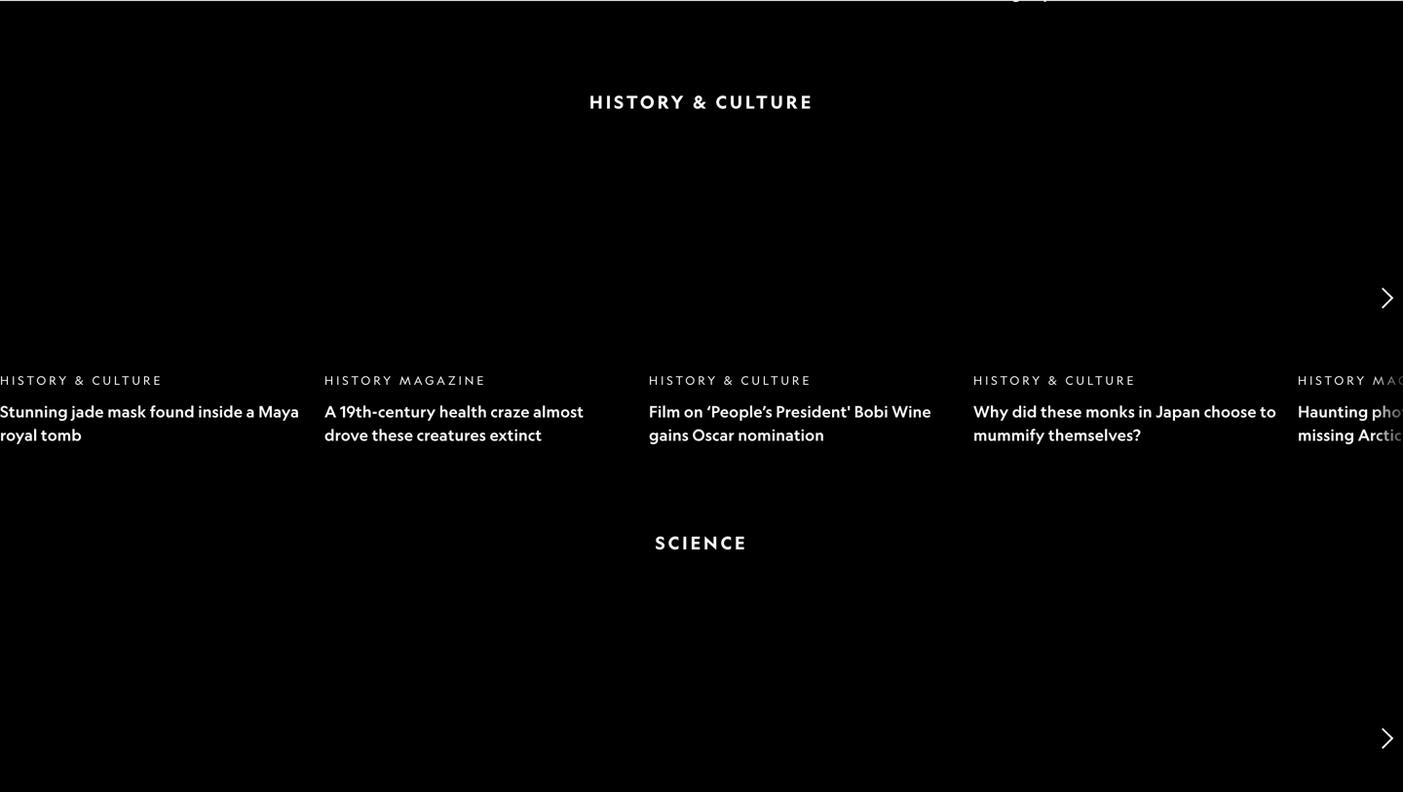 Task type: vqa. For each thing, say whether or not it's contained in the screenshot.


Task type: describe. For each thing, give the bounding box(es) containing it.
& for why did these monks in japan choose to mummify themselves?
[[1048, 373, 1060, 387]]

magazine
[[399, 373, 486, 387]]

why did these monks in japan choose to mummify themselves?
[[973, 402, 1276, 445]]

stunning jade mask found inside a maya royal tomb
[[0, 402, 299, 445]]

history magazine link
[[324, 373, 486, 387]]

gains
[[649, 425, 689, 445]]

history for why did these monks in japan choose to mummify themselves?
[[973, 373, 1043, 387]]

history magazine
[[324, 373, 486, 387]]

century
[[378, 402, 436, 421]]

did
[[1012, 402, 1037, 421]]

history mag link
[[1298, 373, 1403, 387]]

why
[[973, 402, 1009, 421]]

list box for science
[[0, 590, 1403, 792]]

history & culture for stunning jade mask found inside a maya royal tomb
[[0, 373, 163, 387]]

maya
[[258, 402, 299, 421]]

to
[[1260, 402, 1276, 421]]

science
[[655, 531, 748, 554]]

stunning
[[0, 402, 68, 421]]

history mag
[[1298, 373, 1403, 387]]

history for a 19th-century health craze almost drove these creatures extinct
[[324, 373, 394, 387]]

haunting
[[1298, 402, 1368, 421]]

history for stunning jade mask found inside a maya royal tomb
[[0, 373, 69, 387]]

jade
[[71, 402, 104, 421]]

drove
[[324, 425, 368, 445]]

history for film on 'people's president' bobi wine gains oscar nomination
[[649, 373, 718, 387]]

craze
[[491, 402, 530, 421]]

culture for stunning jade mask found inside a maya royal tomb
[[92, 373, 163, 387]]

creatures
[[417, 425, 486, 445]]

choose
[[1204, 402, 1257, 421]]

inside
[[198, 402, 243, 421]]

nomination
[[738, 425, 824, 445]]

culture for why did these monks in japan choose to mummify themselves?
[[1066, 373, 1137, 387]]

on
[[684, 402, 703, 421]]

next image for history & culture
[[1370, 281, 1403, 315]]

a 19th-century health craze almost drove these creatures extinct
[[324, 402, 584, 445]]

history & culture link for on
[[649, 373, 812, 387]]

president'
[[776, 402, 851, 421]]

found
[[150, 402, 195, 421]]

tomb
[[41, 425, 82, 445]]

film
[[649, 402, 681, 421]]



Task type: locate. For each thing, give the bounding box(es) containing it.
0 horizontal spatial these
[[372, 425, 413, 445]]

0 vertical spatial these
[[1041, 402, 1082, 421]]

2 history & culture link from the left
[[649, 373, 812, 387]]

haunting phot
[[1298, 402, 1403, 445]]

& for stunning jade mask found inside a maya royal tomb
[[75, 373, 87, 387]]

option
[[324, 0, 629, 6], [649, 0, 954, 6], [1298, 0, 1403, 6], [324, 590, 629, 792], [649, 590, 954, 792], [973, 590, 1278, 792]]

science element
[[0, 510, 1403, 792]]

history & culture
[[589, 91, 814, 113], [0, 373, 163, 387], [649, 373, 812, 387], [973, 373, 1137, 387]]

oscar
[[692, 425, 735, 445]]

history & culture link up did
[[973, 373, 1137, 387]]

&
[[693, 91, 709, 113], [75, 373, 87, 387], [724, 373, 735, 387], [1048, 373, 1060, 387]]

& for film on 'people's president' bobi wine gains oscar nomination
[[724, 373, 735, 387]]

these inside why did these monks in japan choose to mummify themselves?
[[1041, 402, 1082, 421]]

3 history & culture link from the left
[[973, 373, 1137, 387]]

next image
[[1370, 281, 1403, 315], [1370, 722, 1403, 755]]

next image inside history & culture 'element'
[[1370, 281, 1403, 315]]

history & culture element
[[0, 69, 1403, 447]]

1 horizontal spatial these
[[1041, 402, 1082, 421]]

2 vertical spatial list box
[[0, 590, 1403, 792]]

film on 'people's president' bobi wine gains oscar nomination
[[649, 402, 931, 445]]

history & culture for film on 'people's president' bobi wine gains oscar nomination
[[649, 373, 812, 387]]

'people's
[[707, 402, 772, 421]]

these down century
[[372, 425, 413, 445]]

2 list box from the top
[[0, 149, 1403, 447]]

a
[[324, 402, 336, 421]]

royal
[[0, 425, 37, 445]]

0 vertical spatial list box
[[0, 0, 1403, 6]]

list box
[[0, 0, 1403, 6], [0, 149, 1403, 447], [0, 590, 1403, 792]]

1 vertical spatial these
[[372, 425, 413, 445]]

next image inside science element
[[1370, 722, 1403, 755]]

bobi
[[854, 402, 888, 421]]

history & culture link for did
[[973, 373, 1137, 387]]

these right did
[[1041, 402, 1082, 421]]

mummify
[[973, 425, 1045, 445]]

history for haunting phot
[[1298, 373, 1367, 387]]

history & culture link
[[0, 373, 163, 387], [649, 373, 812, 387], [973, 373, 1137, 387]]

2 horizontal spatial history & culture link
[[973, 373, 1137, 387]]

history & culture for why did these monks in japan choose to mummify themselves?
[[973, 373, 1137, 387]]

3 list box from the top
[[0, 590, 1403, 792]]

list box for history & culture
[[0, 149, 1403, 447]]

history & culture link up 'people's
[[649, 373, 812, 387]]

1 history & culture link from the left
[[0, 373, 163, 387]]

mask
[[107, 402, 146, 421]]

1 list box from the top
[[0, 0, 1403, 6]]

phot
[[1372, 402, 1403, 421]]

in
[[1139, 402, 1152, 421]]

wine
[[892, 402, 931, 421]]

history & culture link up 'jade'
[[0, 373, 163, 387]]

a
[[246, 402, 255, 421]]

history
[[589, 91, 686, 113], [0, 373, 69, 387], [324, 373, 394, 387], [649, 373, 718, 387], [973, 373, 1043, 387], [1298, 373, 1367, 387]]

0 vertical spatial next image
[[1370, 281, 1403, 315]]

0 horizontal spatial history & culture link
[[0, 373, 163, 387]]

japan
[[1156, 402, 1201, 421]]

monks
[[1086, 402, 1135, 421]]

culture for film on 'people's president' bobi wine gains oscar nomination
[[741, 373, 812, 387]]

culture
[[716, 91, 814, 113], [92, 373, 163, 387], [741, 373, 812, 387], [1066, 373, 1137, 387]]

1 next image from the top
[[1370, 281, 1403, 315]]

history & culture link for jade
[[0, 373, 163, 387]]

health
[[439, 402, 487, 421]]

1 horizontal spatial history & culture link
[[649, 373, 812, 387]]

mag
[[1373, 373, 1403, 387]]

extinct
[[490, 425, 542, 445]]

almost
[[533, 402, 584, 421]]

1 vertical spatial list box
[[0, 149, 1403, 447]]

2 next image from the top
[[1370, 722, 1403, 755]]

these
[[1041, 402, 1082, 421], [372, 425, 413, 445]]

themselves?
[[1048, 425, 1141, 445]]

list box containing stunning jade mask found inside a maya royal tomb
[[0, 149, 1403, 447]]

next image for science
[[1370, 722, 1403, 755]]

19th-
[[340, 402, 378, 421]]

1 vertical spatial next image
[[1370, 722, 1403, 755]]

these inside a 19th-century health craze almost drove these creatures extinct
[[372, 425, 413, 445]]



